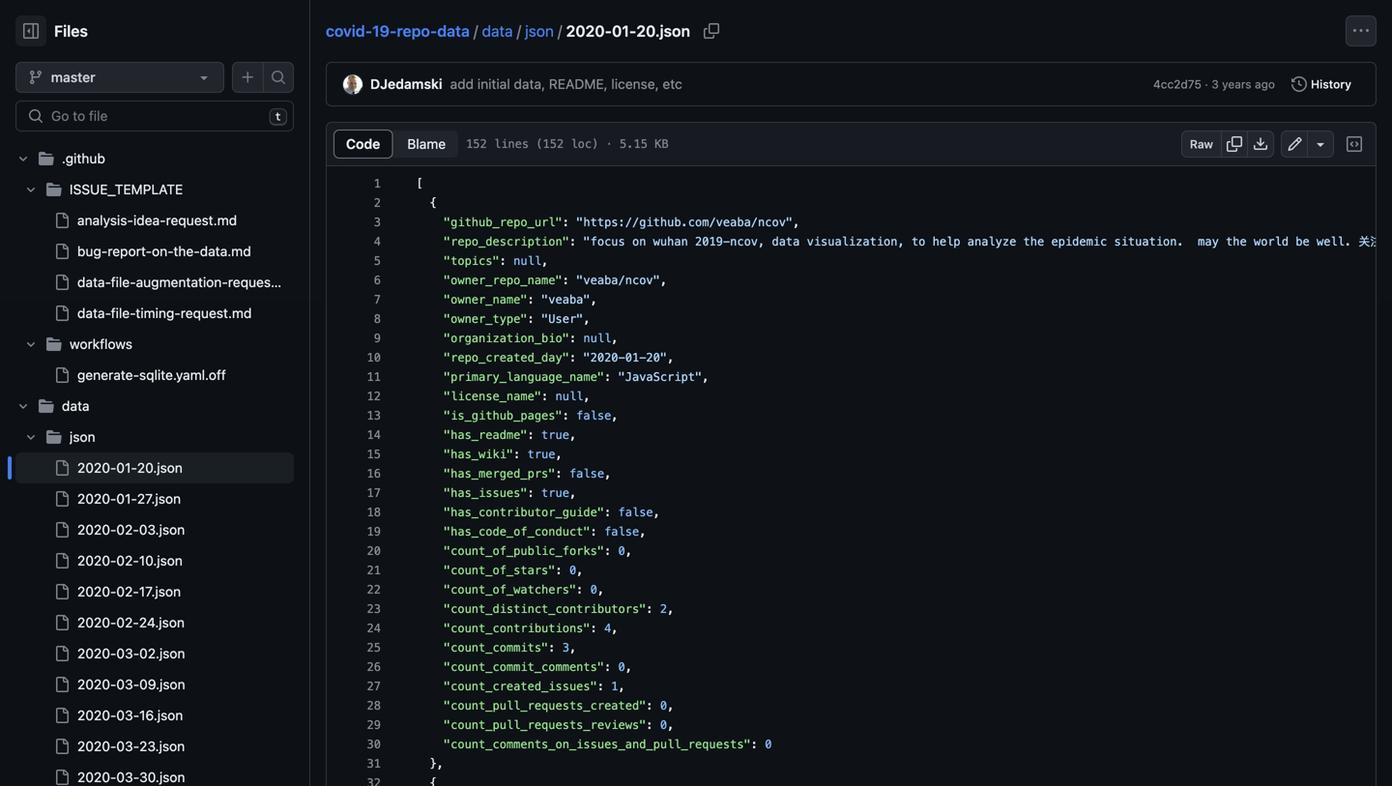 Task type: describe. For each thing, give the bounding box(es) containing it.
t
[[275, 111, 281, 123]]

covid-
[[326, 22, 372, 40]]

file content text field
[[327, 172, 1376, 786]]

2020- for 2020-02-03.json
[[77, 522, 116, 538]]

file directory open fill image for .github
[[39, 151, 54, 166]]

years
[[1222, 77, 1252, 91]]

7
[[374, 293, 381, 307]]

2020- for 2020-03-02.json
[[77, 645, 116, 661]]

workflows
[[70, 336, 132, 352]]

more edit options image
[[1313, 136, 1329, 152]]

152
[[466, 137, 487, 151]]

file- for timing-
[[111, 305, 136, 321]]

09.json
[[139, 676, 185, 692]]

search image
[[28, 108, 44, 124]]

code button
[[334, 130, 393, 159]]

file image for 2020-02-03.json
[[54, 522, 70, 538]]

master
[[51, 69, 95, 85]]

5
[[374, 254, 381, 268]]

4cc2d75
[[1154, 77, 1202, 91]]

data tree item
[[15, 391, 294, 786]]

json link
[[525, 22, 554, 40]]

file image for generate-sqlite.yaml.off
[[54, 367, 70, 383]]

1
[[374, 177, 381, 191]]

2020-03-23.json
[[77, 738, 185, 754]]

file image for 2020-03-16.json
[[54, 708, 70, 723]]

ago
[[1255, 77, 1275, 91]]

json tree item
[[15, 422, 294, 786]]

0 vertical spatial 01-
[[612, 22, 637, 40]]

group for .github
[[15, 174, 299, 391]]

10.json
[[139, 553, 183, 569]]

data- for data-file-augmentation-request.md
[[77, 274, 111, 290]]

14
[[367, 428, 381, 442]]

add file tooltip
[[232, 62, 263, 93]]

analysis-idea-request.md
[[77, 212, 237, 228]]

request.md for timing-
[[181, 305, 252, 321]]

2020-02-24.json
[[77, 615, 185, 630]]

file- for augmentation-
[[111, 274, 136, 290]]

1 2 3 4 5 6 7 8 9 10 11 12 13 14 15 16 17 18 19 20 21 22 23 24 25 26 27 28 29 30 31
[[367, 177, 381, 771]]

timing-
[[136, 305, 181, 321]]

2020- for 2020-03-30.json
[[77, 769, 116, 785]]

lines
[[494, 137, 529, 151]]

group inside files tree
[[15, 453, 294, 786]]

chevron down image for issue_template
[[25, 184, 37, 195]]

2020-01-27.json
[[77, 491, 181, 507]]

2020- right "json" link on the top of the page
[[566, 22, 612, 40]]

22
[[367, 583, 381, 597]]

23.json
[[139, 738, 185, 754]]

readme,
[[549, 76, 608, 92]]

2020- for 2020-01-27.json
[[77, 491, 116, 507]]

2020- for 2020-03-23.json
[[77, 738, 116, 754]]

fork this repository and edit the file tooltip
[[1281, 131, 1308, 158]]

Go to file text field
[[51, 102, 261, 131]]

more file actions image
[[1354, 23, 1369, 39]]

10
[[367, 351, 381, 365]]

2020-01-20.json
[[77, 460, 183, 476]]

file image for analysis-idea-request.md
[[54, 213, 70, 228]]

0 vertical spatial 20.json
[[637, 22, 690, 40]]

bug-
[[77, 243, 108, 259]]

file image for 2020-02-17.json
[[54, 584, 70, 600]]

2020-03-09.json
[[77, 676, 185, 692]]

.github
[[62, 150, 105, 166]]

19-
[[372, 22, 397, 40]]

analysis-
[[77, 212, 133, 228]]

loc)
[[571, 137, 599, 151]]

2020- for 2020-02-24.json
[[77, 615, 116, 630]]

13
[[367, 409, 381, 423]]

17
[[367, 486, 381, 500]]

history
[[1311, 77, 1352, 91]]

chevron down image inside the json tree item
[[25, 431, 37, 443]]

issue_template
[[70, 181, 183, 197]]

23
[[367, 602, 381, 616]]

json inside tree item
[[70, 429, 95, 445]]

report-
[[108, 243, 152, 259]]

file directory open fill image for issue_template
[[46, 182, 62, 197]]

152 lines (152 loc) · 5.15 kb
[[466, 137, 669, 151]]

chevron down image for .github
[[17, 153, 29, 164]]

11
[[367, 370, 381, 384]]

3 for years
[[1212, 77, 1219, 91]]

27.json
[[137, 491, 181, 507]]

data link
[[482, 22, 513, 40]]

files tree
[[15, 143, 299, 786]]

file image for 2020-03-09.json
[[54, 677, 70, 692]]

file image for 2020-02-24.json
[[54, 615, 70, 630]]

history link
[[1283, 71, 1361, 98]]

file view element
[[334, 130, 459, 159]]

0 vertical spatial request.md
[[166, 212, 237, 228]]

initial
[[478, 76, 510, 92]]

2020-03-30.json
[[77, 769, 185, 785]]

02- for 24.json
[[116, 615, 139, 630]]

30.json
[[139, 769, 185, 785]]

03- for 16.json
[[116, 707, 139, 723]]

4cc2d75 · 3 years ago
[[1154, 77, 1275, 91]]

history image
[[1292, 76, 1307, 92]]

djedamski link
[[370, 76, 443, 92]]

add file image
[[240, 70, 256, 85]]

symbols image
[[1347, 136, 1363, 152]]

02- for 17.json
[[116, 584, 139, 600]]

file image for data-file-timing-request.md
[[54, 306, 70, 321]]

24
[[367, 622, 381, 635]]

8
[[374, 312, 381, 326]]

02- for 10.json
[[116, 553, 139, 569]]

0 horizontal spatial ·
[[606, 137, 613, 151]]

2020-03-02.json
[[77, 645, 185, 661]]

17.json
[[139, 584, 181, 600]]

etc
[[663, 76, 683, 92]]

25
[[367, 641, 381, 655]]

raw link
[[1182, 131, 1222, 158]]

add initial data, readme, license, etc
[[450, 76, 683, 92]]

31
[[367, 757, 381, 771]]

file image for 2020-02-10.json
[[54, 553, 70, 569]]

15
[[367, 448, 381, 461]]

file image for 2020-03-23.json
[[54, 739, 70, 754]]

data.md
[[200, 243, 251, 259]]

2020- for 2020-01-20.json
[[77, 460, 116, 476]]

repo-
[[397, 22, 437, 40]]

6
[[374, 274, 381, 287]]

12
[[367, 390, 381, 403]]

2 / from the left
[[517, 22, 521, 40]]

03- for 23.json
[[116, 738, 139, 754]]

2020-03-16.json
[[77, 707, 183, 723]]

files
[[54, 22, 88, 40]]



Task type: locate. For each thing, give the bounding box(es) containing it.
2 file image from the top
[[54, 306, 70, 321]]

01- inside "tree item"
[[116, 460, 137, 476]]

2 file- from the top
[[111, 305, 136, 321]]

file image
[[54, 244, 70, 259], [54, 275, 70, 290], [54, 367, 70, 383], [54, 460, 70, 476], [54, 491, 70, 507], [54, 522, 70, 538], [54, 584, 70, 600], [54, 615, 70, 630], [54, 646, 70, 661], [54, 708, 70, 723], [54, 739, 70, 754], [54, 770, 70, 785]]

1 horizontal spatial ·
[[1205, 77, 1209, 91]]

1 03- from the top
[[116, 645, 139, 661]]

file- down the report-
[[111, 274, 136, 290]]

· right 4cc2d75 link
[[1205, 77, 1209, 91]]

2 group from the top
[[15, 205, 299, 329]]

/
[[474, 22, 478, 40], [517, 22, 521, 40], [558, 22, 562, 40]]

1 file- from the top
[[111, 274, 136, 290]]

data,
[[514, 76, 545, 92]]

16.json
[[139, 707, 183, 723]]

covid-19-repo-data / data / json / 2020-01-20.json
[[326, 22, 690, 40]]

generate-
[[77, 367, 139, 383]]

03- up 2020-03-16.json
[[116, 676, 139, 692]]

augmentation-
[[136, 274, 228, 290]]

file image up 'workflows'
[[54, 306, 70, 321]]

on-
[[152, 243, 173, 259]]

3 for 4
[[374, 216, 381, 229]]

data inside tree item
[[62, 398, 89, 414]]

24.json
[[139, 615, 185, 630]]

5.15
[[620, 137, 648, 151]]

.github tree item
[[15, 143, 299, 391]]

· right the loc)
[[606, 137, 613, 151]]

the-
[[173, 243, 200, 259]]

file directory open fill image for workflows
[[46, 337, 62, 352]]

file image for bug-report-on-the-data.md
[[54, 244, 70, 259]]

1 horizontal spatial 3
[[1212, 77, 1219, 91]]

2020- down 2020-03-16.json
[[77, 738, 116, 754]]

02- down 2020-01-27.json
[[116, 522, 139, 538]]

1 / from the left
[[474, 22, 478, 40]]

license,
[[612, 76, 659, 92]]

file directory open fill image down .github
[[46, 182, 62, 197]]

1 data- from the top
[[77, 274, 111, 290]]

01- for 20.json
[[116, 460, 137, 476]]

file directory open fill image up file directory open fill image
[[39, 398, 54, 414]]

03-
[[116, 645, 139, 661], [116, 676, 139, 692], [116, 707, 139, 723], [116, 738, 139, 754], [116, 769, 139, 785]]

covid-19-repo-data link
[[326, 22, 470, 40]]

2 vertical spatial 01-
[[116, 491, 137, 507]]

03- up 2020-03-23.json
[[116, 707, 139, 723]]

03.json
[[139, 522, 185, 538]]

1 vertical spatial 3
[[374, 216, 381, 229]]

issue_template tree item
[[15, 174, 299, 329]]

03- for 30.json
[[116, 769, 139, 785]]

blame
[[407, 136, 446, 152]]

2020- for 2020-03-16.json
[[77, 707, 116, 723]]

2 03- from the top
[[116, 676, 139, 692]]

03- down 2020-03-16.json
[[116, 738, 139, 754]]

9 file image from the top
[[54, 646, 70, 661]]

2020-02-10.json
[[77, 553, 183, 569]]

2 data- from the top
[[77, 305, 111, 321]]

2020-02-17.json
[[77, 584, 181, 600]]

2020- down 2020-01-27.json
[[77, 522, 116, 538]]

file- up 'workflows'
[[111, 305, 136, 321]]

2020- for 2020-03-09.json
[[77, 676, 116, 692]]

request.md down data.md at left
[[228, 274, 299, 290]]

json
[[525, 22, 554, 40], [70, 429, 95, 445]]

2020- inside "tree item"
[[77, 460, 116, 476]]

1 02- from the top
[[116, 522, 139, 538]]

01- down "2020-01-20.json"
[[116, 491, 137, 507]]

4
[[374, 235, 381, 249]]

01- for 27.json
[[116, 491, 137, 507]]

1 vertical spatial 01-
[[116, 460, 137, 476]]

data- for data-file-timing-request.md
[[77, 305, 111, 321]]

raw
[[1190, 137, 1214, 151]]

file image inside 2020-01-20.json "tree item"
[[54, 460, 70, 476]]

kb
[[655, 137, 669, 151]]

file image for 2020-01-20.json
[[54, 460, 70, 476]]

4 02- from the top
[[116, 615, 139, 630]]

request.md down data-file-augmentation-request.md
[[181, 305, 252, 321]]

2020- down 2020-02-24.json
[[77, 645, 116, 661]]

8 file image from the top
[[54, 615, 70, 630]]

djedamski
[[370, 76, 443, 92]]

copy path image
[[704, 23, 719, 39]]

master button
[[15, 62, 224, 93]]

file image left 2020-03-09.json
[[54, 677, 70, 692]]

3 file image from the top
[[54, 367, 70, 383]]

file directory open fill image left 'workflows'
[[46, 337, 62, 352]]

side panel image
[[23, 23, 39, 39]]

file directory open fill image
[[39, 151, 54, 166], [46, 182, 62, 197], [46, 337, 62, 352], [39, 398, 54, 414]]

file directory open fill image left .github
[[39, 151, 54, 166]]

20.json left the copy path icon
[[637, 22, 690, 40]]

request.md up the the-
[[166, 212, 237, 228]]

20.json inside "tree item"
[[137, 460, 183, 476]]

blame button
[[394, 130, 459, 159]]

git branch image
[[28, 70, 44, 85]]

search this repository image
[[271, 70, 286, 85]]

0 vertical spatial 3
[[1212, 77, 1219, 91]]

1 vertical spatial json
[[70, 429, 95, 445]]

0 horizontal spatial 20.json
[[137, 460, 183, 476]]

0 horizontal spatial /
[[474, 22, 478, 40]]

group containing 2020-01-20.json
[[15, 453, 294, 786]]

3 02- from the top
[[116, 584, 139, 600]]

18
[[367, 506, 381, 519]]

file-
[[111, 274, 136, 290], [111, 305, 136, 321]]

30
[[367, 738, 381, 751]]

sqlite.yaml.off
[[139, 367, 226, 383]]

json right file directory open fill image
[[70, 429, 95, 445]]

download raw file tooltip
[[1247, 131, 1275, 158]]

2 horizontal spatial /
[[558, 22, 562, 40]]

chevron down image
[[17, 153, 29, 164], [25, 184, 37, 195], [25, 431, 37, 443]]

2020- up 2020-03-16.json
[[77, 676, 116, 692]]

1 vertical spatial 20.json
[[137, 460, 183, 476]]

chevron down image inside "workflows" tree item
[[25, 338, 37, 350]]

02- up 2020-02-17.json
[[116, 553, 139, 569]]

1 vertical spatial file-
[[111, 305, 136, 321]]

01- up license,
[[612, 22, 637, 40]]

20.json
[[637, 22, 690, 40], [137, 460, 183, 476]]

6 file image from the top
[[54, 522, 70, 538]]

file image left 'analysis-'
[[54, 213, 70, 228]]

4 03- from the top
[[116, 738, 139, 754]]

16
[[367, 467, 381, 481]]

1 horizontal spatial /
[[517, 22, 521, 40]]

03- down 2020-02-24.json
[[116, 645, 139, 661]]

5 file image from the top
[[54, 491, 70, 507]]

2020- up 2020-03-23.json
[[77, 707, 116, 723]]

03- down 2020-03-23.json
[[116, 769, 139, 785]]

2020-
[[566, 22, 612, 40], [77, 460, 116, 476], [77, 491, 116, 507], [77, 522, 116, 538], [77, 553, 116, 569], [77, 584, 116, 600], [77, 615, 116, 630], [77, 645, 116, 661], [77, 676, 116, 692], [77, 707, 116, 723], [77, 738, 116, 754], [77, 769, 116, 785]]

1 horizontal spatial json
[[525, 22, 554, 40]]

0 vertical spatial ·
[[1205, 77, 1209, 91]]

group
[[15, 174, 299, 391], [15, 205, 299, 329], [15, 453, 294, 786]]

2020-01-20.json tree item
[[15, 453, 294, 484]]

02- for 03.json
[[116, 522, 139, 538]]

chevron down image inside issue_template tree item
[[25, 184, 37, 195]]

0 vertical spatial chevron down image
[[25, 338, 37, 350]]

02- down 2020-02-17.json
[[116, 615, 139, 630]]

19
[[367, 525, 381, 539]]

data left data link
[[437, 22, 470, 40]]

0 horizontal spatial json
[[70, 429, 95, 445]]

01-
[[612, 22, 637, 40], [116, 460, 137, 476], [116, 491, 137, 507]]

request.md
[[166, 212, 237, 228], [228, 274, 299, 290], [181, 305, 252, 321]]

2020- for 2020-02-10.json
[[77, 553, 116, 569]]

file image for 2020-03-02.json
[[54, 646, 70, 661]]

file directory open fill image for data
[[39, 398, 54, 414]]

21
[[367, 564, 381, 577]]

1 horizontal spatial data
[[437, 22, 470, 40]]

0 vertical spatial file-
[[111, 274, 136, 290]]

7 file image from the top
[[54, 584, 70, 600]]

2020- down 2020-02-17.json
[[77, 615, 116, 630]]

3 group from the top
[[15, 453, 294, 786]]

3 left years
[[1212, 77, 1219, 91]]

workflows tree item
[[15, 329, 294, 391]]

data-file-augmentation-request.md
[[77, 274, 299, 290]]

0 horizontal spatial data
[[62, 398, 89, 414]]

/ right "json" link on the top of the page
[[558, 22, 562, 40]]

1 vertical spatial data-
[[77, 305, 111, 321]]

(152
[[536, 137, 564, 151]]

1 vertical spatial chevron down image
[[25, 184, 37, 195]]

3 03- from the top
[[116, 707, 139, 723]]

27
[[367, 680, 381, 693]]

4 file image from the top
[[54, 677, 70, 692]]

3 / from the left
[[558, 22, 562, 40]]

03- for 09.json
[[116, 676, 139, 692]]

data-file-timing-request.md
[[77, 305, 252, 321]]

5 03- from the top
[[116, 769, 139, 785]]

0 vertical spatial chevron down image
[[17, 153, 29, 164]]

11 file image from the top
[[54, 739, 70, 754]]

file image
[[54, 213, 70, 228], [54, 306, 70, 321], [54, 553, 70, 569], [54, 677, 70, 692]]

29
[[367, 718, 381, 732]]

file image for 2020-01-27.json
[[54, 491, 70, 507]]

1 horizontal spatial 20.json
[[637, 22, 690, 40]]

1 file image from the top
[[54, 213, 70, 228]]

3 inside 1 2 3 4 5 6 7 8 9 10 11 12 13 14 15 16 17 18 19 20 21 22 23 24 25 26 27 28 29 30 31
[[374, 216, 381, 229]]

group for issue_template
[[15, 205, 299, 329]]

2
[[374, 196, 381, 210]]

4cc2d75 link
[[1154, 75, 1202, 93]]

02.json
[[139, 645, 185, 661]]

3 file image from the top
[[54, 553, 70, 569]]

file directory open fill image inside "workflows" tree item
[[46, 337, 62, 352]]

1 group from the top
[[15, 174, 299, 391]]

2 file image from the top
[[54, 275, 70, 290]]

request.md for augmentation-
[[228, 274, 299, 290]]

2020- for 2020-02-17.json
[[77, 584, 116, 600]]

26
[[367, 660, 381, 674]]

chevron down image for data
[[17, 400, 29, 412]]

2 02- from the top
[[116, 553, 139, 569]]

2020- down 2020-03-23.json
[[77, 769, 116, 785]]

0 horizontal spatial 3
[[374, 216, 381, 229]]

1 vertical spatial ·
[[606, 137, 613, 151]]

2 vertical spatial chevron down image
[[25, 431, 37, 443]]

json right data link
[[525, 22, 554, 40]]

draggable pane splitter slider
[[308, 0, 312, 786]]

0 vertical spatial json
[[525, 22, 554, 40]]

2020- down "2020-01-20.json"
[[77, 491, 116, 507]]

data left "json" link on the top of the page
[[482, 22, 513, 40]]

file image for 2020-03-30.json
[[54, 770, 70, 785]]

djedamski image
[[343, 75, 363, 94]]

copy raw content image
[[1227, 136, 1243, 152]]

1 vertical spatial request.md
[[228, 274, 299, 290]]

01- up 2020-01-27.json
[[116, 460, 137, 476]]

data-
[[77, 274, 111, 290], [77, 305, 111, 321]]

2020- up 2020-01-27.json
[[77, 460, 116, 476]]

12 file image from the top
[[54, 770, 70, 785]]

1 file image from the top
[[54, 244, 70, 259]]

data up file directory open fill image
[[62, 398, 89, 414]]

bug-report-on-the-data.md
[[77, 243, 251, 259]]

1 vertical spatial chevron down image
[[17, 400, 29, 412]]

20.json up '27.json'
[[137, 460, 183, 476]]

20
[[367, 544, 381, 558]]

9
[[374, 332, 381, 345]]

·
[[1205, 77, 1209, 91], [606, 137, 613, 151]]

2 horizontal spatial data
[[482, 22, 513, 40]]

28
[[367, 699, 381, 713]]

02-
[[116, 522, 139, 538], [116, 553, 139, 569], [116, 584, 139, 600], [116, 615, 139, 630]]

group containing analysis-idea-request.md
[[15, 205, 299, 329]]

chevron down image for workflows
[[25, 338, 37, 350]]

group containing issue_template
[[15, 174, 299, 391]]

2020- up 2020-02-17.json
[[77, 553, 116, 569]]

3 up the 4
[[374, 216, 381, 229]]

/ left data link
[[474, 22, 478, 40]]

4 file image from the top
[[54, 460, 70, 476]]

file image left '2020-02-10.json'
[[54, 553, 70, 569]]

2 vertical spatial request.md
[[181, 305, 252, 321]]

chevron down image
[[25, 338, 37, 350], [17, 400, 29, 412]]

0 vertical spatial data-
[[77, 274, 111, 290]]

file image for data-file-augmentation-request.md
[[54, 275, 70, 290]]

/ left "json" link on the top of the page
[[517, 22, 521, 40]]

10 file image from the top
[[54, 708, 70, 723]]

3
[[1212, 77, 1219, 91], [374, 216, 381, 229]]

03- for 02.json
[[116, 645, 139, 661]]

download raw content image
[[1253, 136, 1269, 152]]

data- down bug-
[[77, 274, 111, 290]]

code
[[346, 136, 380, 152]]

edit file image
[[1288, 136, 1303, 152]]

2020- down '2020-02-10.json'
[[77, 584, 116, 600]]

idea-
[[133, 212, 166, 228]]

add
[[450, 76, 474, 92]]

02- down '2020-02-10.json'
[[116, 584, 139, 600]]

data- up 'workflows'
[[77, 305, 111, 321]]

file directory open fill image
[[46, 429, 62, 445]]



Task type: vqa. For each thing, say whether or not it's contained in the screenshot.
json
yes



